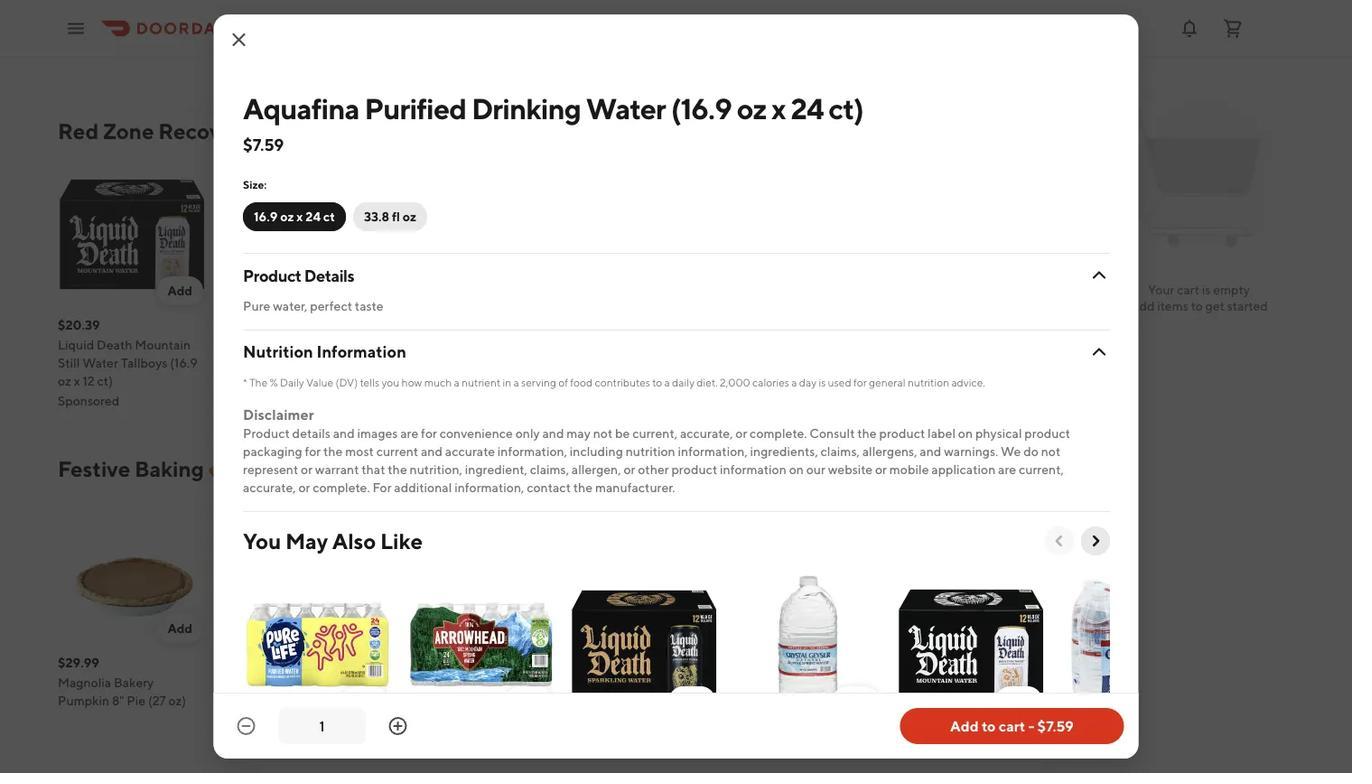 Task type: locate. For each thing, give the bounding box(es) containing it.
current, down do on the bottom right of page
[[1018, 462, 1063, 477]]

1 8" from the left
[[112, 693, 124, 708]]

craftmix
[[58, 0, 108, 14]]

bakery inside $34.99 magnolia bakery apple crumb 8" pie (35.4 oz)
[[441, 675, 481, 690]]

1 vertical spatial see all link
[[838, 454, 900, 483]]

oz) right (20
[[610, 373, 627, 388]]

0 horizontal spatial c
[[933, 337, 943, 352]]

vitamin water zero sugar xxx nutrient enhanced water (20 oz) image
[[548, 160, 697, 309]]

oz)
[[347, 18, 365, 33], [502, 373, 519, 388], [610, 373, 627, 388], [168, 693, 186, 708], [496, 693, 514, 708], [617, 693, 634, 708], [712, 693, 729, 708], [1000, 693, 1018, 708], [243, 711, 261, 726]]

to down the '(13'
[[982, 718, 996, 735]]

(27
[[148, 693, 166, 708]]

product details
[[243, 266, 354, 285]]

0 vertical spatial aquafina
[[243, 91, 359, 125]]

see all link
[[838, 117, 900, 145], [838, 454, 900, 483]]

0 in cart. click to edit quantity image
[[352, 686, 377, 715], [679, 686, 704, 715], [843, 686, 868, 715], [1006, 686, 1031, 715]]

$7.59 right -
[[1037, 718, 1074, 735]]

not right do on the bottom right of page
[[1041, 444, 1060, 459]]

1 vertical spatial to
[[652, 376, 662, 388]]

0 horizontal spatial product
[[671, 462, 717, 477]]

magnolia up crumb
[[385, 675, 438, 690]]

$34.99 up crumb
[[385, 655, 426, 670]]

2 horizontal spatial bakery
[[604, 675, 644, 690]]

club
[[274, 0, 302, 14]]

1 vertical spatial product
[[243, 426, 289, 441]]

2,000
[[719, 376, 750, 388]]

0 horizontal spatial are
[[400, 426, 418, 441]]

1 horizontal spatial magnolia
[[385, 675, 438, 690]]

0 vertical spatial vitamin
[[548, 337, 593, 352]]

0 vertical spatial see all link
[[838, 117, 900, 145]]

1 vertical spatial aquafina
[[221, 337, 274, 352]]

0 vertical spatial product
[[243, 266, 301, 285]]

1 vertical spatial drinking
[[221, 355, 270, 370]]

8" inside $29.99 magnolia bakery pumpkin 8" pie (27 oz)
[[112, 693, 124, 708]]

oz) down dairy
[[1000, 693, 1018, 708]]

0 vertical spatial are
[[400, 426, 418, 441]]

2 horizontal spatial 24
[[790, 91, 823, 125]]

1 horizontal spatial cart
[[1177, 282, 1199, 297]]

to inside your cart is empty add items to get started
[[1191, 299, 1203, 313]]

0 in cart. click to edit quantity image left the table
[[679, 686, 704, 715]]

2 see all from the top
[[849, 461, 890, 476]]

a left 'day'
[[791, 376, 797, 388]]

see
[[849, 123, 871, 138], [849, 461, 871, 476]]

mule
[[58, 18, 87, 33]]

2 vertical spatial $7.59
[[1037, 718, 1074, 735]]

the down current
[[387, 462, 407, 477]]

add for liquid death mountain still water tallboys (16.9 oz x 12 ct)
[[167, 283, 192, 298]]

all for 2nd see all link
[[873, 461, 890, 476]]

super
[[945, 337, 979, 352]]

oz) inside $6.49 reddi wip original dairy whipped topping (13 oz)
[[1000, 693, 1018, 708]]

cart up items on the right top of the page
[[1177, 282, 1199, 297]]

cocktail down club
[[278, 18, 326, 33]]

bakery inside $34.99 magnolia bakery pecan 8" pie (24.9 oz)
[[604, 675, 644, 690]]

add up apple
[[494, 621, 519, 636]]

oz inside $7.09 emergen-c super orange vitamin c 1000 mg drink mixes (0.32 oz x 10 ct)
[[999, 373, 1013, 388]]

nutrition information button
[[243, 331, 1110, 374]]

pie left (27
[[127, 693, 146, 708]]

or down packaging
[[298, 480, 310, 495]]

details
[[292, 426, 330, 441]]

packets
[[161, 0, 207, 14]]

daily
[[280, 376, 304, 388]]

a left bag
[[453, 376, 459, 388]]

to inside button
[[982, 718, 996, 735]]

1 horizontal spatial cocktail
[[278, 18, 326, 33]]

product up pure
[[243, 266, 301, 285]]

add up dairy
[[985, 621, 1010, 636]]

$0.89 maruchan creamy chicken flavor ramen noodle soup bag (3 oz)
[[385, 317, 519, 388]]

1 vertical spatial is
[[818, 376, 825, 388]]

0 horizontal spatial (16.9
[[170, 355, 198, 370]]

0 items, open order cart image
[[1222, 18, 1244, 39]]

$34.99
[[385, 655, 426, 670], [548, 655, 590, 670]]

2 product from the top
[[243, 426, 289, 441]]

on left our on the bottom of page
[[789, 462, 803, 477]]

2 horizontal spatial product
[[1024, 426, 1070, 441]]

1 vertical spatial nutrition
[[625, 444, 675, 459]]

all
[[873, 123, 890, 138], [873, 461, 890, 476]]

16.9 oz x 24 ct button
[[243, 202, 345, 231]]

2 8" from the left
[[427, 693, 440, 708]]

a left 'daily'
[[664, 376, 670, 388]]

oz) right (24.9
[[617, 693, 634, 708]]

$34.99 for $34.99 magnolia bakery pecan 8" pie (24.9 oz)
[[548, 655, 590, 670]]

ct) inside dialog
[[828, 91, 863, 125]]

bakery up (24.9
[[604, 675, 644, 690]]

0 horizontal spatial to
[[652, 376, 662, 388]]

add up spices
[[331, 621, 356, 636]]

0 horizontal spatial purified
[[276, 337, 322, 352]]

craftmix cocktail packets mule strawberry
[[58, 0, 207, 33]]

nutrition up other
[[625, 444, 675, 459]]

magnolia bakery pecan 8" pie (24.9 oz) image
[[548, 498, 697, 647]]

1 vertical spatial 24
[[305, 209, 320, 224]]

0 horizontal spatial drinking
[[221, 355, 270, 370]]

1 horizontal spatial is
[[1202, 282, 1211, 297]]

1 product from the top
[[243, 266, 301, 285]]

magnolia inside $34.99 magnolia bakery apple crumb 8" pie (35.4 oz)
[[385, 675, 438, 690]]

sara
[[221, 675, 246, 690]]

1 vertical spatial see
[[849, 461, 871, 476]]

bakery inside $29.99 magnolia bakery pumpkin 8" pie (27 oz)
[[114, 675, 154, 690]]

all for 2nd see all link from the bottom
[[873, 123, 890, 138]]

1 horizontal spatial are
[[998, 462, 1016, 477]]

$7.09 emergen-c super orange vitamin c 1000 mg drink mixes (0.32 oz x 10 ct)
[[875, 317, 1021, 406]]

1 horizontal spatial (16.9
[[311, 355, 339, 370]]

product inside disclaimer product details and images are for convenience only and may not be current, accurate, or complete. consult the product label on physical product packaging for the most current and accurate information, including nutrition information, ingredients, claims, allergens, and warnings. we do not represent or warrant that the nutrition, ingredient, claims, allergen, or other product information on our website or mobile application are current, accurate, or complete. for additional information, contact the manufacturer.
[[243, 426, 289, 441]]

mocktail
[[221, 0, 272, 14]]

water
[[586, 91, 665, 125], [596, 337, 632, 352], [82, 355, 118, 370], [273, 355, 309, 370], [548, 373, 584, 388]]

add up $29.99 magnolia bakery pumpkin 8" pie (27 oz)
[[167, 621, 192, 636]]

bakery up (35.4
[[441, 675, 481, 690]]

oz inside $20.39 liquid death mountain still water tallboys (16.9 oz x 12 ct) sponsored
[[58, 373, 71, 388]]

pie left the (4
[[825, 675, 844, 690]]

pie up spices
[[327, 675, 346, 690]]

0 vertical spatial nutrition
[[907, 376, 949, 388]]

2 vertical spatial to
[[982, 718, 996, 735]]

ct)
[[828, 91, 863, 125], [97, 373, 113, 388], [239, 373, 254, 388], [892, 392, 907, 406]]

cocktail
[[110, 0, 159, 14], [278, 18, 326, 33]]

add up $1.39 table talk pumpkin pie (4 oz)
[[821, 621, 846, 636]]

magnolia
[[58, 675, 111, 690], [385, 675, 438, 690], [548, 675, 602, 690]]

for up nutrition,
[[421, 426, 437, 441]]

0 vertical spatial is
[[1202, 282, 1211, 297]]

festive
[[58, 456, 130, 481]]

daily
[[672, 376, 694, 388]]

aquafina up *
[[221, 337, 274, 352]]

sara lee pumpkin pie with pumpkin & spices (34 oz) image
[[221, 498, 370, 647]]

add up mountain
[[167, 283, 192, 298]]

0 horizontal spatial is
[[818, 376, 825, 388]]

2 see from the top
[[849, 461, 871, 476]]

0 horizontal spatial for
[[304, 444, 320, 459]]

bakery
[[114, 675, 154, 690], [441, 675, 481, 690], [604, 675, 644, 690]]

$0.89
[[385, 317, 420, 332]]

(16.9
[[670, 91, 731, 125], [170, 355, 198, 370], [311, 355, 339, 370]]

$7.59
[[243, 135, 283, 154], [221, 317, 253, 332], [1037, 718, 1074, 735]]

table
[[712, 675, 743, 690]]

3 8" from the left
[[548, 693, 561, 708]]

to left get at the right of the page
[[1191, 299, 1203, 313]]

16.9
[[253, 209, 277, 224]]

oz) inside $10.39 sara lee pumpkin pie with pumpkin & spices (34 oz)
[[243, 711, 261, 726]]

pumpkin up &
[[273, 675, 325, 690]]

table talk pumpkin pie (4 oz) image
[[712, 498, 861, 647]]

0 vertical spatial c
[[933, 337, 943, 352]]

oz) down 'sour'
[[347, 18, 365, 33]]

accurate
[[445, 444, 495, 459]]

$34.99 up (24.9
[[548, 655, 590, 670]]

magnolia for magnolia bakery pumpkin 8" pie (27 oz)
[[58, 675, 111, 690]]

claims, down consult
[[820, 444, 859, 459]]

cocktail inside craftmix cocktail packets mule strawberry
[[110, 0, 159, 14]]

x inside $7.09 emergen-c super orange vitamin c 1000 mg drink mixes (0.32 oz x 10 ct)
[[1015, 373, 1021, 388]]

1 vertical spatial see all
[[849, 461, 890, 476]]

empty retail cart image
[[1114, 90, 1284, 260]]

previous button of carousel image
[[928, 460, 946, 478], [1050, 532, 1068, 550]]

pie left (35.4
[[442, 693, 461, 708]]

1 horizontal spatial complete.
[[749, 426, 807, 441]]

1 vertical spatial vitamin
[[921, 355, 967, 370]]

0 vertical spatial previous button of carousel image
[[928, 460, 946, 478]]

magnolia up (24.9
[[548, 675, 602, 690]]

is inside aquafina purified drinking water (16.9 oz x 24 ct) dialog
[[818, 376, 825, 388]]

0 horizontal spatial not
[[593, 426, 612, 441]]

magnolia for magnolia bakery apple crumb 8" pie (35.4 oz)
[[385, 675, 438, 690]]

accurate, down represent
[[243, 480, 295, 495]]

and left may
[[542, 426, 564, 441]]

1 vertical spatial cart
[[999, 718, 1025, 735]]

much
[[424, 376, 451, 388]]

0 vertical spatial see all
[[849, 123, 890, 138]]

2 horizontal spatial (16.9
[[670, 91, 731, 125]]

reddi wip original dairy whipped topping (13 oz) image
[[875, 498, 1024, 647]]

items
[[1157, 299, 1188, 313]]

8" left (27
[[112, 693, 124, 708]]

lee
[[249, 675, 270, 690]]

add up pecan
[[658, 621, 683, 636]]

0 horizontal spatial next button of carousel image
[[964, 460, 982, 478]]

2 horizontal spatial 8"
[[548, 693, 561, 708]]

product inside dropdown button
[[243, 266, 301, 285]]

death
[[97, 337, 132, 352]]

pie left (24.9
[[563, 693, 582, 708]]

2 vertical spatial for
[[304, 444, 320, 459]]

$7.59 down pure
[[221, 317, 253, 332]]

day
[[799, 376, 816, 388]]

1 horizontal spatial next button of carousel image
[[1086, 532, 1104, 550]]

information, down only
[[497, 444, 567, 459]]

1 horizontal spatial product
[[879, 426, 925, 441]]

0 horizontal spatial magnolia
[[58, 675, 111, 690]]

0 vertical spatial $7.59
[[243, 135, 283, 154]]

product up packaging
[[243, 426, 289, 441]]

2 horizontal spatial for
[[853, 376, 866, 388]]

vitamin up mixes
[[921, 355, 967, 370]]

0 horizontal spatial accurate,
[[243, 480, 295, 495]]

cocktail inside mocktail club capri sour sparkling cocktail (12 oz)
[[278, 18, 326, 33]]

c left super
[[933, 337, 943, 352]]

1 vertical spatial purified
[[276, 337, 322, 352]]

vitamin inside $7.09 emergen-c super orange vitamin c 1000 mg drink mixes (0.32 oz x 10 ct)
[[921, 355, 967, 370]]

details
[[304, 266, 354, 285]]

(3
[[488, 373, 499, 388]]

current, right be
[[632, 426, 677, 441]]

0 horizontal spatial complete.
[[312, 480, 370, 495]]

3 bakery from the left
[[604, 675, 644, 690]]

talk
[[746, 675, 769, 690]]

0 vertical spatial all
[[873, 123, 890, 138]]

0 in cart. click to edit quantity image up 'add to cart - $7.59'
[[1006, 686, 1031, 715]]

oz inside button
[[402, 209, 416, 224]]

aquafina purified drinking water (16.9 oz x 24 ct)
[[243, 91, 863, 125]]

water inside aquafina purified drinking water (16.9 oz x 24 ct) dialog
[[586, 91, 665, 125]]

or up the information
[[735, 426, 747, 441]]

1 a from the left
[[453, 376, 459, 388]]

24
[[790, 91, 823, 125], [305, 209, 320, 224], [221, 373, 236, 388]]

are down we
[[998, 462, 1016, 477]]

and up nutrition,
[[420, 444, 442, 459]]

0 in cart. click to edit quantity image left reddi
[[843, 686, 868, 715]]

oz) inside mocktail club capri sour sparkling cocktail (12 oz)
[[347, 18, 365, 33]]

pumpkin down $29.99
[[58, 693, 109, 708]]

1 0 in cart. click to edit quantity image from the left
[[352, 686, 377, 715]]

product right other
[[671, 462, 717, 477]]

0 vertical spatial cart
[[1177, 282, 1199, 297]]

magnolia for magnolia bakery pecan 8" pie (24.9 oz)
[[548, 675, 602, 690]]

or down allergens, at right bottom
[[875, 462, 887, 477]]

oz) right (3
[[502, 373, 519, 388]]

information,
[[497, 444, 567, 459], [677, 444, 747, 459], [454, 480, 524, 495]]

2 bakery from the left
[[441, 675, 481, 690]]

product up allergens, at right bottom
[[879, 426, 925, 441]]

oz inside $7.59 aquafina purified drinking water (16.9 oz x 24 ct)
[[341, 355, 355, 370]]

bakery for (27
[[114, 675, 154, 690]]

0 horizontal spatial cart
[[999, 718, 1025, 735]]

pumpkin inside $1.39 table talk pumpkin pie (4 oz)
[[771, 675, 823, 690]]

0 in cart. click to edit quantity image right spices
[[352, 686, 377, 715]]

$2.49 vitamin water zero sugar xxx nutrient enhanced water (20 oz)
[[548, 317, 697, 388]]

pumpkin
[[273, 675, 325, 690], [771, 675, 823, 690], [58, 693, 109, 708], [249, 693, 300, 708]]

of
[[558, 376, 568, 388]]

0 vertical spatial 24
[[790, 91, 823, 125]]

vitamin
[[548, 337, 593, 352], [921, 355, 967, 370]]

0 horizontal spatial claims,
[[529, 462, 569, 477]]

1 horizontal spatial drinking
[[471, 91, 580, 125]]

information, down "ingredient,"
[[454, 480, 524, 495]]

zero
[[634, 337, 661, 352]]

2 horizontal spatial magnolia
[[548, 675, 602, 690]]

1 all from the top
[[873, 123, 890, 138]]

nutrition down orange
[[907, 376, 949, 388]]

8"
[[112, 693, 124, 708], [427, 693, 440, 708], [548, 693, 561, 708]]

ct) inside $7.59 aquafina purified drinking water (16.9 oz x 24 ct)
[[239, 373, 254, 388]]

magnolia inside $34.99 magnolia bakery pecan 8" pie (24.9 oz)
[[548, 675, 602, 690]]

pie inside $10.39 sara lee pumpkin pie with pumpkin & spices (34 oz)
[[327, 675, 346, 690]]

the down allergen,
[[573, 480, 592, 495]]

1 horizontal spatial not
[[1041, 444, 1060, 459]]

add up perfect
[[331, 283, 356, 298]]

pie inside $34.99 magnolia bakery apple crumb 8" pie (35.4 oz)
[[442, 693, 461, 708]]

0 horizontal spatial 8"
[[112, 693, 124, 708]]

may
[[566, 426, 590, 441]]

2 0 in cart. click to edit quantity image from the left
[[679, 686, 704, 715]]

nutrition inside disclaimer product details and images are for convenience only and may not be current, accurate, or complete. consult the product label on physical product packaging for the most current and accurate information, including nutrition information, ingredients, claims, allergens, and warnings. we do not represent or warrant that the nutrition, ingredient, claims, allergen, or other product information on our website or mobile application are current, accurate, or complete. for additional information, contact the manufacturer.
[[625, 444, 675, 459]]

x inside $7.59 aquafina purified drinking water (16.9 oz x 24 ct)
[[357, 355, 364, 370]]

$20.39 liquid death mountain still water tallboys (16.9 oz x 12 ct) sponsored
[[58, 317, 198, 408]]

notification bell image
[[1179, 18, 1200, 39]]

3 0 in cart. click to edit quantity image from the left
[[843, 686, 868, 715]]

1 vertical spatial c
[[969, 355, 979, 370]]

8" inside $34.99 magnolia bakery pecan 8" pie (24.9 oz)
[[548, 693, 561, 708]]

next button of carousel image for left previous button of carousel icon
[[964, 460, 982, 478]]

1 vertical spatial for
[[421, 426, 437, 441]]

magnolia down $29.99
[[58, 675, 111, 690]]

1 $34.99 from the left
[[385, 655, 426, 670]]

0 vertical spatial next button of carousel image
[[964, 460, 982, 478]]

information
[[719, 462, 786, 477]]

aquafina inside dialog
[[243, 91, 359, 125]]

1 vertical spatial accurate,
[[243, 480, 295, 495]]

application
[[931, 462, 995, 477]]

oz) right (34
[[243, 711, 261, 726]]

0 horizontal spatial nutrition
[[625, 444, 675, 459]]

add down your
[[1130, 299, 1155, 313]]

1 horizontal spatial nutrition
[[907, 376, 949, 388]]

c up (0.32
[[969, 355, 979, 370]]

1 vertical spatial cocktail
[[278, 18, 326, 33]]

drinking inside dialog
[[471, 91, 580, 125]]

oz) down apple
[[496, 693, 514, 708]]

pumpkin for talk
[[771, 675, 823, 690]]

33.8 fl oz
[[363, 209, 416, 224]]

and
[[333, 426, 354, 441], [542, 426, 564, 441], [420, 444, 442, 459], [919, 444, 941, 459]]

1 vertical spatial current,
[[1018, 462, 1063, 477]]

add inside your cart is empty add items to get started
[[1130, 299, 1155, 313]]

ramen
[[474, 355, 515, 370]]

4 0 in cart. click to edit quantity image from the left
[[1006, 686, 1031, 715]]

are up current
[[400, 426, 418, 441]]

is
[[1202, 282, 1211, 297], [818, 376, 825, 388]]

(16.9 inside $20.39 liquid death mountain still water tallboys (16.9 oz x 12 ct) sponsored
[[170, 355, 198, 370]]

add to cart - $7.59
[[950, 718, 1074, 735]]

chicken
[[385, 355, 433, 370]]

vitamin up xxx in the left top of the page
[[548, 337, 593, 352]]

$34.99 inside $34.99 magnolia bakery pecan 8" pie (24.9 oz)
[[548, 655, 590, 670]]

complete. down "warrant" in the bottom left of the page
[[312, 480, 370, 495]]

$7.59 inside $7.59 aquafina purified drinking water (16.9 oz x 24 ct)
[[221, 317, 253, 332]]

information, up the information
[[677, 444, 747, 459]]

aquafina up 'size:'
[[243, 91, 359, 125]]

0 vertical spatial claims,
[[820, 444, 859, 459]]

* the % daily value (dv) tells you how much a nutrient in a serving of food contributes to a daily diet. 2,000 calories a day is used for general nutrition advice.
[[243, 376, 985, 388]]

reddi
[[875, 675, 910, 690]]

0 horizontal spatial $34.99
[[385, 655, 426, 670]]

*
[[243, 376, 247, 388]]

magnolia inside $29.99 magnolia bakery pumpkin 8" pie (27 oz)
[[58, 675, 111, 690]]

1 vertical spatial next button of carousel image
[[1086, 532, 1104, 550]]

see all
[[849, 123, 890, 138], [849, 461, 890, 476]]

1 vertical spatial claims,
[[529, 462, 569, 477]]

1000
[[981, 355, 1013, 370]]

next button of carousel image
[[964, 460, 982, 478], [1086, 532, 1104, 550]]

pumpkin right talk
[[771, 675, 823, 690]]

1 horizontal spatial 24
[[305, 209, 320, 224]]

claims, up contact
[[529, 462, 569, 477]]

0 in cart. click to edit quantity image for the nestle pure life purified water bottles (16.9 oz x 24 ct) image
[[352, 686, 377, 715]]

is right 'day'
[[818, 376, 825, 388]]

and down label
[[919, 444, 941, 459]]

pumpkin inside $29.99 magnolia bakery pumpkin 8" pie (27 oz)
[[58, 693, 109, 708]]

cocktail up strawberry
[[110, 0, 159, 14]]

liquid death mountain still water tallboys (16.9 oz x 12 ct) image
[[58, 160, 207, 309], [896, 570, 1045, 719]]

product up do on the bottom right of page
[[1024, 426, 1070, 441]]

cart left -
[[999, 718, 1025, 735]]

or
[[735, 426, 747, 441], [300, 462, 312, 477], [623, 462, 635, 477], [875, 462, 887, 477], [298, 480, 310, 495]]

crystal geyser natural alpine spring water bottle (1 gal) image
[[733, 570, 882, 719]]

started
[[1227, 299, 1268, 313]]

2 vertical spatial 24
[[221, 373, 236, 388]]

2 $34.99 from the left
[[548, 655, 590, 670]]

your cart is empty add items to get started
[[1130, 282, 1268, 313]]

(20
[[587, 373, 607, 388]]

2 horizontal spatial to
[[1191, 299, 1203, 313]]

the up allergens, at right bottom
[[857, 426, 876, 441]]

8" right 0 in cart. click to edit quantity image
[[548, 693, 561, 708]]

2 all from the top
[[873, 461, 890, 476]]

0 in cart. click to edit quantity image for crystal geyser natural alpine spring water bottle (1 gal) image
[[843, 686, 868, 715]]

$34.99 inside $34.99 magnolia bakery apple crumb 8" pie (35.4 oz)
[[385, 655, 426, 670]]

1 magnolia from the left
[[58, 675, 111, 690]]

0 horizontal spatial bakery
[[114, 675, 154, 690]]

including
[[569, 444, 623, 459]]

accurate, down diet.
[[680, 426, 733, 441]]

for right used
[[853, 376, 866, 388]]

a right in
[[513, 376, 519, 388]]

1 bakery from the left
[[114, 675, 154, 690]]

1 horizontal spatial bakery
[[441, 675, 481, 690]]

label
[[927, 426, 955, 441]]

bakery up (27
[[114, 675, 154, 690]]

complete. up ingredients,
[[749, 426, 807, 441]]

add down topping
[[950, 718, 979, 735]]

x inside $20.39 liquid death mountain still water tallboys (16.9 oz x 12 ct) sponsored
[[74, 373, 80, 388]]

oz inside 'button'
[[280, 209, 294, 224]]

is up get at the right of the page
[[1202, 282, 1211, 297]]

0 horizontal spatial vitamin
[[548, 337, 593, 352]]

oz) inside the $2.49 vitamin water zero sugar xxx nutrient enhanced water (20 oz)
[[610, 373, 627, 388]]

like
[[380, 528, 422, 554]]

1 vertical spatial complete.
[[312, 480, 370, 495]]

baking
[[135, 456, 204, 481]]

24 inside 16.9 oz x 24 ct 'button'
[[305, 209, 320, 224]]

1 horizontal spatial previous button of carousel image
[[1050, 532, 1068, 550]]

on
[[958, 426, 972, 441], [789, 462, 803, 477]]

how
[[401, 376, 422, 388]]

1 vertical spatial on
[[789, 462, 803, 477]]

add to cart - $7.59 button
[[900, 708, 1124, 744]]

the up "warrant" in the bottom left of the page
[[323, 444, 342, 459]]

not up "including"
[[593, 426, 612, 441]]

3 magnolia from the left
[[548, 675, 602, 690]]

$7.59 up 'size:'
[[243, 135, 283, 154]]

fl
[[391, 209, 400, 224]]

add button
[[157, 276, 203, 305], [157, 276, 203, 305], [320, 276, 367, 305], [320, 276, 367, 305], [157, 614, 203, 643], [157, 614, 203, 643], [320, 614, 367, 643], [320, 614, 367, 643], [484, 614, 530, 643], [484, 614, 530, 643], [647, 614, 694, 643], [647, 614, 694, 643], [811, 614, 857, 643], [811, 614, 857, 643], [974, 614, 1021, 643], [974, 614, 1021, 643]]

1 vertical spatial $7.59
[[221, 317, 253, 332]]

mocktail club capri sour sparkling cocktail (12 oz)
[[221, 0, 365, 33]]

oz) down the table
[[712, 693, 729, 708]]

aquafina purified drinking water (16.9 oz x 24 ct) dialog
[[214, 0, 1209, 773]]

$29.99 magnolia bakery pumpkin 8" pie (27 oz)
[[58, 655, 186, 708]]

for
[[853, 376, 866, 388], [421, 426, 437, 441], [304, 444, 320, 459]]

2 magnolia from the left
[[385, 675, 438, 690]]

8" for $29.99
[[112, 693, 124, 708]]



Task type: describe. For each thing, give the bounding box(es) containing it.
$34.99 magnolia bakery pecan 8" pie (24.9 oz)
[[548, 655, 683, 708]]

oz) inside $34.99 magnolia bakery apple crumb 8" pie (35.4 oz)
[[496, 693, 514, 708]]

dairy
[[988, 675, 1018, 690]]

be
[[615, 426, 629, 441]]

strawberry
[[90, 18, 153, 33]]

pumpkin for bakery
[[58, 693, 109, 708]]

you
[[243, 528, 281, 554]]

magnolia bakery apple crumb 8" pie (35.4 oz) image
[[385, 498, 534, 647]]

food
[[570, 376, 592, 388]]

magnolia bakery pumpkin 8" pie (27 oz) image
[[58, 498, 207, 647]]

liquid death sparkling water tallboys (16.9 oz x 12 ct) image
[[569, 570, 719, 719]]

allergens,
[[862, 444, 917, 459]]

$7.59 aquafina purified drinking water (16.9 oz x 24 ct)
[[221, 317, 364, 388]]

add for magnolia bakery pecan 8" pie (24.9 oz)
[[658, 621, 683, 636]]

value
[[306, 376, 333, 388]]

maruchan creamy chicken flavor ramen noodle soup bag (3 oz) image
[[385, 160, 534, 309]]

8" inside $34.99 magnolia bakery apple crumb 8" pie (35.4 oz)
[[427, 693, 440, 708]]

0 vertical spatial current,
[[632, 426, 677, 441]]

water inside $7.59 aquafina purified drinking water (16.9 oz x 24 ct)
[[273, 355, 309, 370]]

bakery for (24.9
[[604, 675, 644, 690]]

(35.4
[[463, 693, 494, 708]]

open menu image
[[65, 18, 87, 39]]

x inside 16.9 oz x 24 ct 'button'
[[296, 209, 303, 224]]

$3.69
[[712, 317, 745, 332]]

cart inside your cart is empty add items to get started
[[1177, 282, 1199, 297]]

pie inside $1.39 table talk pumpkin pie (4 oz)
[[825, 675, 844, 690]]

whipped
[[875, 693, 929, 708]]

for
[[372, 480, 391, 495]]

mg
[[875, 373, 893, 388]]

is inside your cart is empty add items to get started
[[1202, 282, 1211, 297]]

diet.
[[696, 376, 717, 388]]

aquafina purified drinking water (16.9 oz x 24 ct) image
[[221, 160, 370, 309]]

purified inside $7.59 aquafina purified drinking water (16.9 oz x 24 ct)
[[276, 337, 322, 352]]

we
[[1000, 444, 1021, 459]]

purified inside aquafina purified drinking water (16.9 oz x 24 ct) dialog
[[364, 91, 466, 125]]

10
[[875, 392, 889, 406]]

8" for $34.99
[[548, 693, 561, 708]]

cart inside button
[[999, 718, 1025, 735]]

1 horizontal spatial for
[[421, 426, 437, 441]]

emergen-
[[875, 337, 933, 352]]

oz) inside $29.99 magnolia bakery pumpkin 8" pie (27 oz)
[[168, 693, 186, 708]]

maruchan
[[385, 337, 443, 352]]

represent
[[243, 462, 298, 477]]

bakery for pie
[[441, 675, 481, 690]]

next button of carousel image for bottommost previous button of carousel icon
[[1086, 532, 1104, 550]]

33.8
[[363, 209, 389, 224]]

add for magnolia bakery apple crumb 8" pie (35.4 oz)
[[494, 621, 519, 636]]

increase quantity by 1 image
[[387, 715, 409, 737]]

decrease quantity by 1 image
[[235, 715, 257, 737]]

33.8 fl oz button
[[353, 202, 427, 231]]

arrowhead 100% mountain spring water plastic bottles (16.9 oz x 24 ct) image
[[406, 570, 555, 719]]

packaging
[[243, 444, 302, 459]]

$10.39
[[221, 655, 261, 670]]

0 horizontal spatial previous button of carousel image
[[928, 460, 946, 478]]

0 vertical spatial on
[[958, 426, 972, 441]]

(0.32
[[966, 373, 997, 388]]

16.9 oz x 24 ct
[[253, 209, 335, 224]]

get
[[1205, 299, 1225, 313]]

$34.99 for $34.99 magnolia bakery apple crumb 8" pie (35.4 oz)
[[385, 655, 426, 670]]

12
[[83, 373, 95, 388]]

1 see from the top
[[849, 123, 871, 138]]

consult
[[809, 426, 854, 441]]

aquafina inside $7.59 aquafina purified drinking water (16.9 oz x 24 ct)
[[221, 337, 274, 352]]

$6.49 reddi wip original dairy whipped topping (13 oz)
[[875, 655, 1018, 708]]

serving
[[521, 376, 556, 388]]

0 horizontal spatial on
[[789, 462, 803, 477]]

wip
[[912, 675, 937, 690]]

(24.9
[[584, 693, 614, 708]]

recovery
[[158, 118, 252, 144]]

most
[[345, 444, 373, 459]]

empty
[[1213, 282, 1250, 297]]

0 vertical spatial not
[[593, 426, 612, 441]]

nestle pure life purified water bottles (16.9 oz x 24 ct) image
[[243, 570, 392, 719]]

pie inside $29.99 magnolia bakery pumpkin 8" pie (27 oz)
[[127, 693, 146, 708]]

oz) inside $0.89 maruchan creamy chicken flavor ramen noodle soup bag (3 oz)
[[502, 373, 519, 388]]

add for magnolia bakery pumpkin 8" pie (27 oz)
[[167, 621, 192, 636]]

$34.99 magnolia bakery apple crumb 8" pie (35.4 oz)
[[385, 655, 518, 708]]

allergen,
[[571, 462, 621, 477]]

water inside $20.39 liquid death mountain still water tallboys (16.9 oz x 12 ct) sponsored
[[82, 355, 118, 370]]

red bull sugar free energy drink (12 oz) image
[[712, 160, 861, 309]]

or up manufacturer.
[[623, 462, 635, 477]]

add for aquafina purified drinking water (16.9 oz x 24 ct)
[[331, 283, 356, 298]]

emergen-c super orange vitamin c 1000 mg drink mixes (0.32 oz x 10 ct) image
[[875, 160, 1024, 309]]

0 in cart. click to edit quantity image
[[516, 686, 541, 715]]

0 vertical spatial accurate,
[[680, 426, 733, 441]]

2 see all link from the top
[[838, 454, 900, 483]]

nutrition information
[[243, 341, 406, 361]]

1 horizontal spatial current,
[[1018, 462, 1063, 477]]

information
[[316, 341, 406, 361]]

(16.9 inside $7.59 aquafina purified drinking water (16.9 oz x 24 ct)
[[311, 355, 339, 370]]

other
[[637, 462, 669, 477]]

images
[[357, 426, 397, 441]]

calories
[[752, 376, 789, 388]]

1 see all from the top
[[849, 123, 890, 138]]

0 vertical spatial complete.
[[749, 426, 807, 441]]

nutrition,
[[409, 462, 462, 477]]

add for table talk pumpkin pie (4 oz)
[[821, 621, 846, 636]]

sugar
[[663, 337, 697, 352]]

1 see all link from the top
[[838, 117, 900, 145]]

close image
[[228, 29, 250, 51]]

(34
[[221, 711, 241, 726]]

add inside button
[[950, 718, 979, 735]]

add for sara lee pumpkin pie with pumpkin & spices (34 oz)
[[331, 621, 356, 636]]

oz) inside $1.39 table talk pumpkin pie (4 oz)
[[712, 693, 729, 708]]

drink
[[896, 373, 927, 388]]

liquid
[[58, 337, 94, 352]]

24 inside $7.59 aquafina purified drinking water (16.9 oz x 24 ct)
[[221, 373, 236, 388]]

noodle
[[385, 373, 428, 388]]

taste
[[354, 299, 383, 313]]

0 in cart. click to edit quantity image for liquid death sparkling water tallboys (16.9 oz x 12 ct) image
[[679, 686, 704, 715]]

advice.
[[951, 376, 985, 388]]

convenience
[[439, 426, 512, 441]]

1 vertical spatial previous button of carousel image
[[1050, 532, 1068, 550]]

nutrient
[[461, 376, 500, 388]]

vitamin inside the $2.49 vitamin water zero sugar xxx nutrient enhanced water (20 oz)
[[548, 337, 593, 352]]

or left "warrant" in the bottom left of the page
[[300, 462, 312, 477]]

3 a from the left
[[664, 376, 670, 388]]

warnings.
[[944, 444, 998, 459]]

zone
[[103, 118, 154, 144]]

flavor
[[435, 355, 471, 370]]

general
[[869, 376, 905, 388]]

$7.59 inside add to cart - $7.59 button
[[1037, 718, 1074, 735]]

$2.49
[[548, 317, 582, 332]]

pie inside $34.99 magnolia bakery pecan 8" pie (24.9 oz)
[[563, 693, 582, 708]]

1 horizontal spatial claims,
[[820, 444, 859, 459]]

$7.59 for $7.59 aquafina purified drinking water (16.9 oz x 24 ct)
[[221, 317, 253, 332]]

ct
[[323, 209, 335, 224]]

capri
[[305, 0, 336, 14]]

tallboys
[[121, 355, 168, 370]]

1 vertical spatial liquid death mountain still water tallboys (16.9 oz x 12 ct) image
[[896, 570, 1045, 719]]

$7.59 for $7.59
[[243, 135, 283, 154]]

disclaimer product details and images are for convenience only and may not be current, accurate, or complete. consult the product label on physical product packaging for the most current and accurate information, including nutrition information, ingredients, claims, allergens, and warnings. we do not represent or warrant that the nutrition, ingredient, claims, allergen, or other product information on our website or mobile application are current, accurate, or complete. for additional information, contact the manufacturer.
[[243, 406, 1070, 495]]

2 a from the left
[[513, 376, 519, 388]]

pumpkin down lee
[[249, 693, 300, 708]]

pure water, perfect taste
[[243, 299, 383, 313]]

1 vertical spatial are
[[998, 462, 1016, 477]]

xxx
[[548, 355, 574, 370]]

may
[[285, 528, 327, 554]]

1 horizontal spatial c
[[969, 355, 979, 370]]

$1.39
[[712, 655, 743, 670]]

1 vertical spatial not
[[1041, 444, 1060, 459]]

perfect
[[310, 299, 352, 313]]

and up most
[[333, 426, 354, 441]]

ct) inside $7.09 emergen-c super orange vitamin c 1000 mg drink mixes (0.32 oz x 10 ct)
[[892, 392, 907, 406]]

warrant
[[315, 462, 359, 477]]

0 vertical spatial liquid death mountain still water tallboys (16.9 oz x 12 ct) image
[[58, 160, 207, 309]]

apple
[[483, 675, 518, 690]]

4 a from the left
[[791, 376, 797, 388]]

oz) inside $34.99 magnolia bakery pecan 8" pie (24.9 oz)
[[617, 693, 634, 708]]

ct) inside $20.39 liquid death mountain still water tallboys (16.9 oz x 12 ct) sponsored
[[97, 373, 113, 388]]

used
[[827, 376, 851, 388]]

🥧
[[208, 456, 230, 481]]

0 in cart. click to edit quantity image for the bottommost 'liquid death mountain still water tallboys (16.9 oz x 12 ct)' image
[[1006, 686, 1031, 715]]

in
[[502, 376, 511, 388]]

mountain
[[135, 337, 191, 352]]

creamy
[[446, 337, 491, 352]]

add for reddi wip original dairy whipped topping (13 oz)
[[985, 621, 1010, 636]]

$7.09
[[875, 317, 908, 332]]

disclaimer
[[243, 406, 314, 423]]

0 vertical spatial for
[[853, 376, 866, 388]]

(16.9 inside dialog
[[670, 91, 731, 125]]

bag
[[462, 373, 485, 388]]

drinking inside $7.59 aquafina purified drinking water (16.9 oz x 24 ct)
[[221, 355, 270, 370]]

$1.39 table talk pumpkin pie (4 oz)
[[712, 655, 859, 708]]

sponsored
[[58, 393, 120, 408]]

1 text field
[[289, 716, 355, 736]]

pumpkin for lee
[[273, 675, 325, 690]]



Task type: vqa. For each thing, say whether or not it's contained in the screenshot.
the top the Create Your Own image
no



